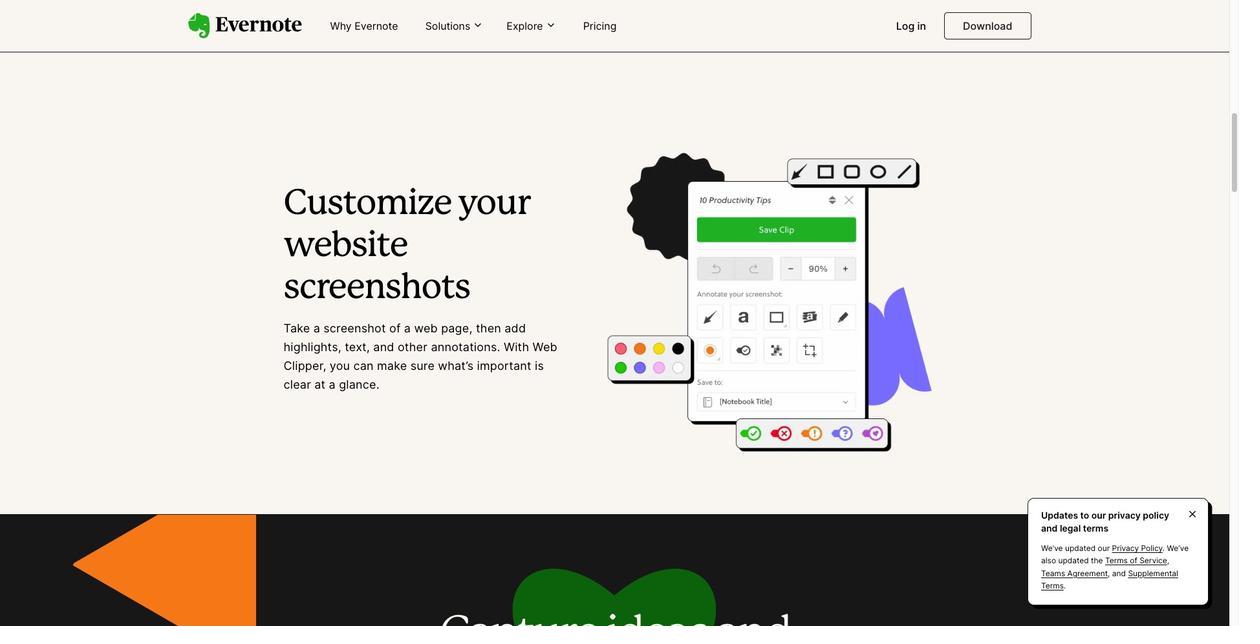 Task type: describe. For each thing, give the bounding box(es) containing it.
of inside terms of service , teams agreement , and
[[1130, 556, 1137, 565]]

clipper,
[[284, 359, 326, 372]]

evernote
[[355, 19, 398, 32]]

web
[[533, 340, 557, 354]]

add
[[505, 322, 526, 335]]

solutions button
[[421, 19, 487, 33]]

. for .
[[1064, 581, 1066, 590]]

your
[[458, 188, 530, 221]]

updates to our privacy policy and legal terms
[[1041, 510, 1169, 533]]

customize-screenshots screen image
[[582, 141, 946, 463]]

policy
[[1143, 510, 1169, 521]]

teams agreement link
[[1041, 568, 1108, 578]]

and inside terms of service , teams agreement , and
[[1112, 568, 1126, 578]]

privacy
[[1112, 543, 1139, 553]]

pricing link
[[575, 14, 624, 39]]

download link
[[944, 12, 1031, 39]]

our for privacy
[[1092, 510, 1106, 521]]

at
[[314, 378, 326, 391]]

also
[[1041, 556, 1056, 565]]

terms
[[1083, 522, 1109, 533]]

agreement
[[1067, 568, 1108, 578]]

is
[[535, 359, 544, 372]]

sure
[[410, 359, 435, 372]]

take a screenshot of a web page, then add highlights, text, and other annotations. with web clipper, you can make sure what's important is clear at a glance.
[[284, 322, 557, 391]]

with
[[504, 340, 529, 354]]

annotations.
[[431, 340, 500, 354]]

can
[[353, 359, 374, 372]]

the
[[1091, 556, 1103, 565]]

and inside take a screenshot of a web page, then add highlights, text, and other annotations. with web clipper, you can make sure what's important is clear at a glance.
[[373, 340, 394, 354]]

. for . we've also updated the
[[1163, 543, 1165, 553]]

screenshots
[[284, 272, 470, 304]]

why
[[330, 19, 352, 32]]

customize your website screenshots
[[284, 188, 530, 304]]

policy
[[1141, 543, 1163, 553]]

supplemental terms
[[1041, 568, 1178, 590]]

what's
[[438, 359, 474, 372]]

updates
[[1041, 510, 1078, 521]]

highlights,
[[284, 340, 341, 354]]

1 horizontal spatial a
[[329, 378, 336, 391]]

terms inside supplemental terms
[[1041, 581, 1064, 590]]



Task type: vqa. For each thing, say whether or not it's contained in the screenshot.
left will
no



Task type: locate. For each thing, give the bounding box(es) containing it.
1 horizontal spatial of
[[1130, 556, 1137, 565]]

supplemental
[[1128, 568, 1178, 578]]

of down privacy policy link
[[1130, 556, 1137, 565]]

0 vertical spatial of
[[389, 322, 401, 335]]

0 horizontal spatial ,
[[1108, 568, 1110, 578]]

a right at
[[329, 378, 336, 391]]

1 horizontal spatial and
[[1041, 522, 1058, 533]]

2 we've from the left
[[1167, 543, 1189, 553]]

customize
[[284, 188, 451, 221]]

privacy
[[1108, 510, 1141, 521]]

take
[[284, 322, 310, 335]]

0 horizontal spatial and
[[373, 340, 394, 354]]

website
[[284, 230, 407, 262]]

0 vertical spatial our
[[1092, 510, 1106, 521]]

log
[[896, 19, 915, 32]]

2 horizontal spatial a
[[404, 322, 411, 335]]

1 horizontal spatial ,
[[1167, 556, 1169, 565]]

terms of service link
[[1105, 556, 1167, 565]]

we've up the also
[[1041, 543, 1063, 553]]

.
[[1163, 543, 1165, 553], [1064, 581, 1066, 590]]

why evernote link
[[322, 14, 406, 39]]

a up highlights,
[[313, 322, 320, 335]]

teams
[[1041, 568, 1065, 578]]

. up service
[[1163, 543, 1165, 553]]

web
[[414, 322, 438, 335]]

and
[[373, 340, 394, 354], [1041, 522, 1058, 533], [1112, 568, 1126, 578]]

. inside . we've also updated the
[[1163, 543, 1165, 553]]

in
[[917, 19, 926, 32]]

1 horizontal spatial we've
[[1167, 543, 1189, 553]]

a left web
[[404, 322, 411, 335]]

clear
[[284, 378, 311, 391]]

0 vertical spatial .
[[1163, 543, 1165, 553]]

0 horizontal spatial terms
[[1041, 581, 1064, 590]]

and up make
[[373, 340, 394, 354]]

and inside "updates to our privacy policy and legal terms"
[[1041, 522, 1058, 533]]

solutions
[[425, 19, 470, 32]]

updated inside . we've also updated the
[[1058, 556, 1089, 565]]

download
[[963, 19, 1012, 32]]

updated
[[1065, 543, 1096, 553], [1058, 556, 1089, 565]]

0 vertical spatial updated
[[1065, 543, 1096, 553]]

you
[[330, 359, 350, 372]]

. we've also updated the
[[1041, 543, 1189, 565]]

, up supplemental
[[1167, 556, 1169, 565]]

then
[[476, 322, 501, 335]]

other
[[398, 340, 428, 354]]

pricing
[[583, 19, 617, 32]]

,
[[1167, 556, 1169, 565], [1108, 568, 1110, 578]]

log in link
[[888, 14, 934, 39]]

we've right the policy
[[1167, 543, 1189, 553]]

evernote logo image
[[188, 13, 302, 39]]

1 vertical spatial and
[[1041, 522, 1058, 533]]

of up other
[[389, 322, 401, 335]]

updated up the
[[1065, 543, 1096, 553]]

explore
[[507, 19, 543, 32]]

our for privacy
[[1098, 543, 1110, 553]]

a
[[313, 322, 320, 335], [404, 322, 411, 335], [329, 378, 336, 391]]

glance.
[[339, 378, 380, 391]]

updated up teams agreement link at right
[[1058, 556, 1089, 565]]

important
[[477, 359, 531, 372]]

1 horizontal spatial .
[[1163, 543, 1165, 553]]

terms
[[1105, 556, 1128, 565], [1041, 581, 1064, 590]]

screenshot
[[324, 322, 386, 335]]

of inside take a screenshot of a web page, then add highlights, text, and other annotations. with web clipper, you can make sure what's important is clear at a glance.
[[389, 322, 401, 335]]

0 vertical spatial terms
[[1105, 556, 1128, 565]]

, down . we've also updated the
[[1108, 568, 1110, 578]]

make
[[377, 359, 407, 372]]

1 vertical spatial ,
[[1108, 568, 1110, 578]]

. down teams agreement link at right
[[1064, 581, 1066, 590]]

1 vertical spatial terms
[[1041, 581, 1064, 590]]

our up the
[[1098, 543, 1110, 553]]

clipper illustration image
[[284, 0, 648, 38]]

0 horizontal spatial of
[[389, 322, 401, 335]]

0 vertical spatial and
[[373, 340, 394, 354]]

1 we've from the left
[[1041, 543, 1063, 553]]

terms down privacy
[[1105, 556, 1128, 565]]

2 vertical spatial and
[[1112, 568, 1126, 578]]

and down updates
[[1041, 522, 1058, 533]]

0 horizontal spatial we've
[[1041, 543, 1063, 553]]

1 horizontal spatial terms
[[1105, 556, 1128, 565]]

legal
[[1060, 522, 1081, 533]]

service
[[1140, 556, 1167, 565]]

we've updated our privacy policy
[[1041, 543, 1163, 553]]

and down . we've also updated the
[[1112, 568, 1126, 578]]

page,
[[441, 322, 473, 335]]

terms down "teams"
[[1041, 581, 1064, 590]]

1 vertical spatial of
[[1130, 556, 1137, 565]]

1 vertical spatial our
[[1098, 543, 1110, 553]]

our
[[1092, 510, 1106, 521], [1098, 543, 1110, 553]]

why evernote
[[330, 19, 398, 32]]

to
[[1080, 510, 1089, 521]]

our inside "updates to our privacy policy and legal terms"
[[1092, 510, 1106, 521]]

1 vertical spatial updated
[[1058, 556, 1089, 565]]

our up terms
[[1092, 510, 1106, 521]]

of
[[389, 322, 401, 335], [1130, 556, 1137, 565]]

0 horizontal spatial a
[[313, 322, 320, 335]]

explore button
[[503, 19, 560, 33]]

we've
[[1041, 543, 1063, 553], [1167, 543, 1189, 553]]

log in
[[896, 19, 926, 32]]

supplemental terms link
[[1041, 568, 1178, 590]]

1 vertical spatial .
[[1064, 581, 1066, 590]]

2 horizontal spatial and
[[1112, 568, 1126, 578]]

terms of service , teams agreement , and
[[1041, 556, 1169, 578]]

we've inside . we've also updated the
[[1167, 543, 1189, 553]]

privacy policy link
[[1112, 543, 1163, 553]]

text,
[[345, 340, 370, 354]]

terms inside terms of service , teams agreement , and
[[1105, 556, 1128, 565]]

0 horizontal spatial .
[[1064, 581, 1066, 590]]

0 vertical spatial ,
[[1167, 556, 1169, 565]]



